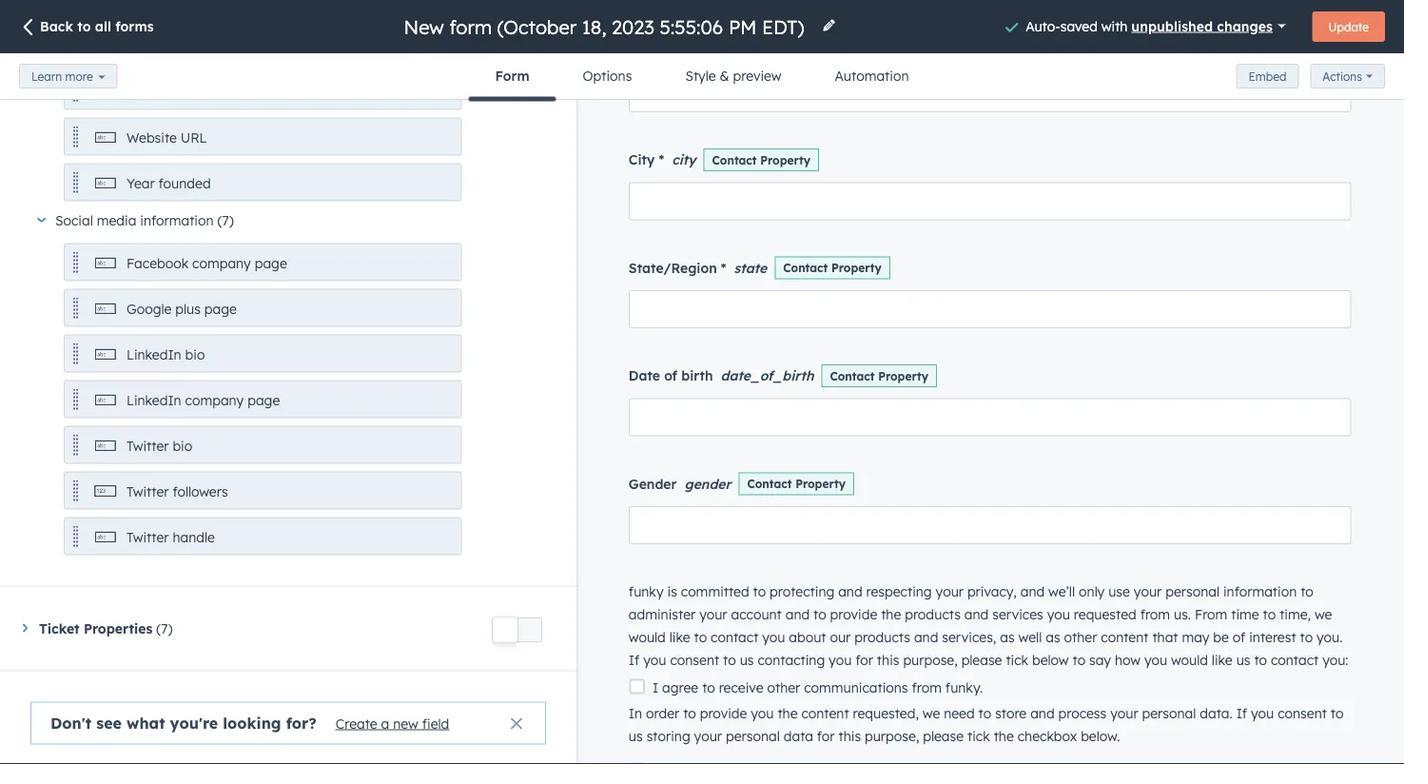 Task type: vqa. For each thing, say whether or not it's contained in the screenshot.
TWITTER corresponding to Twitter handle
yes



Task type: locate. For each thing, give the bounding box(es) containing it.
twitter followers
[[127, 484, 228, 500]]

what
[[127, 714, 165, 733]]

social media information (7)
[[55, 212, 234, 229]]

preview
[[733, 68, 782, 84]]

media
[[97, 212, 136, 229]]

2 vertical spatial twitter
[[127, 529, 169, 546]]

company for linkedin
[[185, 392, 244, 409]]

twitter
[[127, 438, 169, 454], [127, 484, 169, 500], [127, 529, 169, 546]]

1 vertical spatial (7)
[[156, 621, 173, 637]]

2 twitter from the top
[[127, 484, 169, 500]]

navigation inside "page section" element
[[469, 53, 936, 101]]

facebook company page
[[127, 255, 287, 272]]

style & preview button
[[659, 53, 809, 99]]

don't see what you're looking for?
[[50, 714, 317, 733]]

twitter down twitter bio
[[127, 484, 169, 500]]

bio
[[185, 346, 205, 363], [173, 438, 192, 454]]

ticket properties (7)
[[39, 621, 173, 637]]

0 vertical spatial bio
[[185, 346, 205, 363]]

field
[[422, 716, 449, 732]]

see
[[96, 714, 122, 733]]

twitter for twitter handle
[[127, 529, 169, 546]]

learn more button
[[19, 64, 118, 89]]

update button
[[1313, 11, 1386, 42]]

more
[[65, 69, 93, 83]]

page for google plus page
[[204, 301, 237, 317]]

learn
[[31, 69, 62, 83]]

1 vertical spatial linkedin
[[127, 392, 181, 409]]

automation
[[835, 68, 909, 84]]

2 vertical spatial page
[[248, 392, 280, 409]]

followers
[[173, 484, 228, 500]]

twitter up twitter followers at the left of page
[[127, 438, 169, 454]]

actions button
[[1311, 64, 1386, 89]]

linkedin for linkedin bio
[[127, 346, 181, 363]]

website
[[127, 129, 177, 146]]

company up plus
[[192, 255, 251, 272]]

style
[[686, 68, 716, 84]]

website url
[[127, 129, 207, 146]]

page for linkedin company page
[[248, 392, 280, 409]]

linkedin down google
[[127, 346, 181, 363]]

2 linkedin from the top
[[127, 392, 181, 409]]

3 twitter from the top
[[127, 529, 169, 546]]

navigation
[[469, 53, 936, 101]]

bio up twitter followers at the left of page
[[173, 438, 192, 454]]

url
[[181, 129, 207, 146]]

0 horizontal spatial (7)
[[156, 621, 173, 637]]

1 vertical spatial company
[[185, 392, 244, 409]]

page section element
[[0, 0, 1405, 101]]

0 vertical spatial company
[[192, 255, 251, 272]]

twitter bio
[[127, 438, 192, 454]]

0 vertical spatial twitter
[[127, 438, 169, 454]]

social
[[55, 212, 93, 229]]

None field
[[402, 14, 810, 39]]

company
[[192, 255, 251, 272], [185, 392, 244, 409]]

properties
[[84, 621, 153, 637]]

auto-saved with
[[1026, 17, 1132, 34]]

linkedin company page
[[127, 392, 280, 409]]

twitter for twitter followers
[[127, 484, 169, 500]]

a
[[381, 716, 390, 732]]

linkedin for linkedin company page
[[127, 392, 181, 409]]

google plus page
[[127, 301, 237, 317]]

actions
[[1323, 69, 1363, 83]]

google
[[127, 301, 172, 317]]

year
[[127, 175, 155, 192]]

1 twitter from the top
[[127, 438, 169, 454]]

style & preview
[[686, 68, 782, 84]]

0 vertical spatial (7)
[[217, 212, 234, 229]]

(7) up facebook company page on the left top of page
[[217, 212, 234, 229]]

back to all forms link
[[19, 17, 154, 38]]

linkedin up twitter bio
[[127, 392, 181, 409]]

1 linkedin from the top
[[127, 346, 181, 363]]

(7)
[[217, 212, 234, 229], [156, 621, 173, 637]]

company down linkedin bio
[[185, 392, 244, 409]]

1 vertical spatial bio
[[173, 438, 192, 454]]

founded
[[159, 175, 211, 192]]

0 vertical spatial linkedin
[[127, 346, 181, 363]]

1 vertical spatial page
[[204, 301, 237, 317]]

new
[[393, 716, 419, 732]]

linkedin
[[127, 346, 181, 363], [127, 392, 181, 409]]

1 vertical spatial twitter
[[127, 484, 169, 500]]

update
[[1329, 20, 1370, 34]]

bio for linkedin bio
[[185, 346, 205, 363]]

page
[[255, 255, 287, 272], [204, 301, 237, 317], [248, 392, 280, 409]]

1 horizontal spatial (7)
[[217, 212, 234, 229]]

twitter left the 'handle'
[[127, 529, 169, 546]]

navigation containing form
[[469, 53, 936, 101]]

to
[[77, 18, 91, 35]]

(7) inside "dropdown button"
[[217, 212, 234, 229]]

0 vertical spatial page
[[255, 255, 287, 272]]

company for facebook
[[192, 255, 251, 272]]

(7) right properties on the left of page
[[156, 621, 173, 637]]

close image
[[511, 719, 522, 730]]

bio down plus
[[185, 346, 205, 363]]

social media information (7) button
[[37, 209, 554, 232]]

twitter handle
[[127, 529, 215, 546]]



Task type: describe. For each thing, give the bounding box(es) containing it.
don't see what you're looking for? alert
[[30, 702, 546, 745]]

information
[[140, 212, 214, 229]]

auto-
[[1026, 17, 1061, 34]]

year founded
[[127, 175, 211, 192]]

form button
[[469, 53, 556, 101]]

handle
[[173, 529, 215, 546]]

options button
[[556, 53, 659, 99]]

forms
[[115, 18, 154, 35]]

bio for twitter bio
[[173, 438, 192, 454]]

don't
[[50, 714, 92, 733]]

learn more
[[31, 69, 93, 83]]

create
[[336, 716, 378, 732]]

for?
[[286, 714, 317, 733]]

unpublished
[[1132, 17, 1214, 34]]

with
[[1102, 17, 1128, 34]]

back to all forms
[[40, 18, 154, 35]]

you're
[[170, 714, 218, 733]]

plus
[[175, 301, 201, 317]]

create a new field
[[336, 716, 449, 732]]

changes
[[1218, 17, 1273, 34]]

automation button
[[809, 53, 936, 99]]

caret image
[[23, 624, 28, 633]]

back
[[40, 18, 73, 35]]

caret image
[[37, 218, 46, 223]]

form
[[495, 68, 530, 84]]

options
[[583, 68, 632, 84]]

unpublished changes
[[1132, 17, 1273, 34]]

type
[[127, 84, 156, 100]]

looking
[[223, 714, 281, 733]]

&
[[720, 68, 730, 84]]

all
[[95, 18, 111, 35]]

embed button
[[1237, 64, 1300, 89]]

page for facebook company page
[[255, 255, 287, 272]]

facebook
[[127, 255, 189, 272]]

embed
[[1249, 69, 1287, 83]]

twitter for twitter bio
[[127, 438, 169, 454]]

saved
[[1061, 17, 1098, 34]]

unpublished changes button
[[1132, 13, 1286, 39]]

ticket
[[39, 621, 80, 637]]

none field inside "page section" element
[[402, 14, 810, 39]]

linkedin bio
[[127, 346, 205, 363]]



